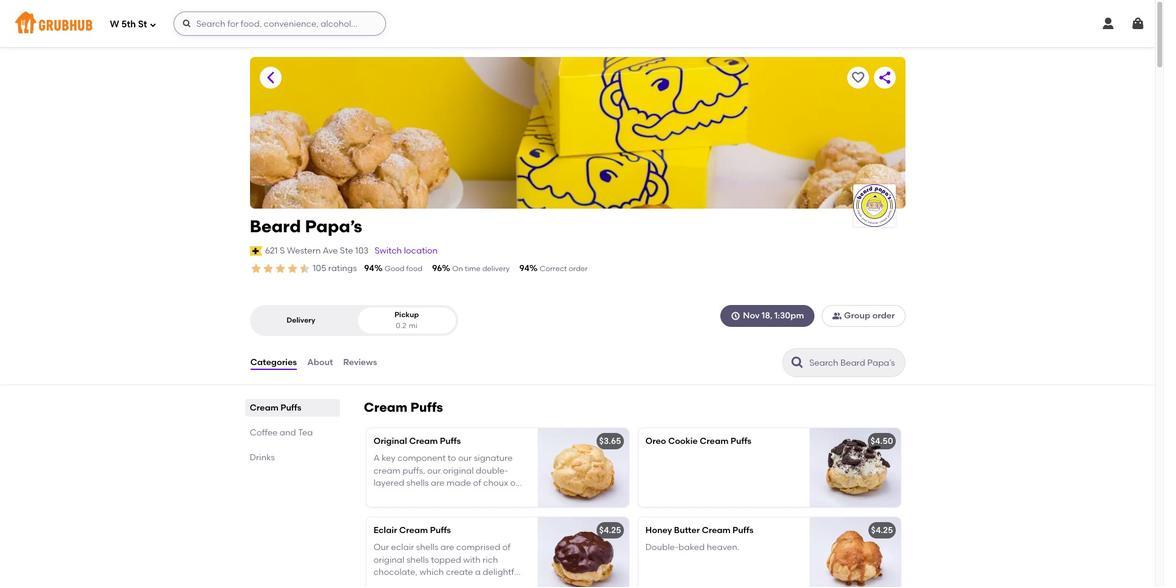 Task type: vqa. For each thing, say whether or not it's contained in the screenshot.
eclair
yes



Task type: describe. For each thing, give the bounding box(es) containing it.
ave
[[323, 246, 338, 256]]

our
[[374, 543, 389, 553]]

beard
[[250, 216, 301, 237]]

oreo
[[646, 436, 666, 447]]

drinks
[[250, 453, 275, 463]]

layered
[[374, 478, 404, 489]]

caret left icon image
[[263, 70, 278, 85]]

puffs up the heaven.
[[733, 526, 754, 536]]

beard papa's
[[250, 216, 362, 237]]

0 vertical spatial on
[[510, 478, 521, 489]]

comprised
[[456, 543, 500, 553]]

puffs up the topped
[[430, 526, 451, 536]]

pie
[[434, 491, 446, 501]]

which
[[420, 568, 444, 578]]

reviews button
[[343, 341, 378, 385]]

eclair cream puffs
[[374, 526, 451, 536]]

taste
[[374, 580, 395, 588]]

about button
[[307, 341, 334, 385]]

$3.65
[[599, 436, 621, 447]]

cream right cookie
[[700, 436, 729, 447]]

5th
[[121, 19, 136, 30]]

search icon image
[[790, 356, 805, 370]]

outside.
[[374, 503, 406, 513]]

topped
[[431, 555, 461, 566]]

$4.25 for our eclair shells are comprised of original shells topped with rich chocolate, which create a delightful taste when paired with our cr
[[599, 526, 621, 536]]

oreo cookie cream puffs
[[646, 436, 752, 447]]

103
[[355, 246, 369, 256]]

621 s western ave ste 103
[[265, 246, 369, 256]]

butter
[[674, 526, 700, 536]]

$4.50
[[871, 436, 893, 447]]

signature
[[474, 454, 513, 464]]

correct order
[[540, 265, 588, 273]]

621 s western ave ste 103 button
[[264, 244, 369, 258]]

save this restaurant image
[[851, 70, 865, 85]]

oreo cookie cream puffs image
[[809, 429, 901, 508]]

choux
[[483, 478, 508, 489]]

1 vertical spatial shells
[[416, 543, 439, 553]]

cookie
[[668, 436, 698, 447]]

puffs up original cream puffs
[[411, 400, 443, 415]]

our eclair shells are comprised of original shells topped with rich chocolate, which create a delightful taste when paired with our cr
[[374, 543, 521, 588]]

shells inside 'a key component to our signature cream puffs, our original double- layered shells are made of choux on the inside and pie crust on the outside.'
[[406, 478, 429, 489]]

2 vertical spatial shells
[[407, 555, 429, 566]]

location
[[404, 246, 438, 256]]

621
[[265, 246, 278, 256]]

original cream puffs
[[374, 436, 461, 447]]

our inside our eclair shells are comprised of original shells topped with rich chocolate, which create a delightful taste when paired with our cr
[[469, 580, 483, 588]]

puffs,
[[403, 466, 425, 476]]

nov 18, 1:30pm
[[743, 311, 804, 321]]

switch location button
[[374, 244, 438, 258]]

rich
[[483, 555, 498, 566]]

group order
[[844, 311, 895, 321]]

Search for food, convenience, alcohol... search field
[[174, 12, 386, 36]]

and inside 'a key component to our signature cream puffs, our original double- layered shells are made of choux on the inside and pie crust on the outside.'
[[415, 491, 432, 501]]

made
[[447, 478, 471, 489]]

1 the from the left
[[374, 491, 387, 501]]

$4.25 for double-baked heaven.
[[871, 526, 893, 536]]

original inside 'a key component to our signature cream puffs, our original double- layered shells are made of choux on the inside and pie crust on the outside.'
[[443, 466, 474, 476]]

cream
[[374, 466, 401, 476]]

delightful
[[483, 568, 521, 578]]

main navigation navigation
[[0, 0, 1155, 47]]

double-
[[476, 466, 508, 476]]

eclair
[[391, 543, 414, 553]]

on time delivery
[[452, 265, 510, 273]]

double-baked heaven.
[[646, 543, 740, 553]]

key
[[382, 454, 396, 464]]

and inside tab
[[280, 428, 296, 438]]

0 vertical spatial with
[[463, 555, 481, 566]]

a
[[374, 454, 380, 464]]

western
[[287, 246, 321, 256]]

st
[[138, 19, 147, 30]]

inside
[[389, 491, 413, 501]]

18,
[[762, 311, 773, 321]]

paired
[[421, 580, 448, 588]]

correct
[[540, 265, 567, 273]]

94 for good food
[[364, 263, 374, 274]]

about
[[307, 357, 333, 368]]

0 horizontal spatial on
[[471, 491, 481, 501]]

delivery
[[287, 316, 315, 325]]

heaven.
[[707, 543, 740, 553]]

w
[[110, 19, 119, 30]]

105
[[313, 263, 326, 274]]

beard papa's logo image
[[853, 185, 896, 227]]

tea
[[298, 428, 313, 438]]

drinks tab
[[250, 452, 335, 464]]

group
[[844, 311, 871, 321]]

chocolate,
[[374, 568, 418, 578]]

on
[[452, 265, 463, 273]]

when
[[397, 580, 419, 588]]

105 ratings
[[313, 263, 357, 274]]

nov
[[743, 311, 760, 321]]



Task type: locate. For each thing, give the bounding box(es) containing it.
1 horizontal spatial original
[[443, 466, 474, 476]]

honey
[[646, 526, 672, 536]]

order
[[569, 265, 588, 273], [873, 311, 895, 321]]

coffee and tea tab
[[250, 427, 335, 440]]

pickup
[[395, 311, 419, 319]]

cream puffs tab
[[250, 402, 335, 415]]

mi
[[409, 322, 418, 330]]

of up delightful on the left bottom
[[502, 543, 511, 553]]

categories button
[[250, 341, 298, 385]]

94 down 103
[[364, 263, 374, 274]]

a
[[475, 568, 481, 578]]

cream up eclair
[[399, 526, 428, 536]]

food
[[406, 265, 423, 273]]

original up chocolate,
[[374, 555, 405, 566]]

puffs up coffee and tea tab
[[281, 403, 301, 413]]

0 vertical spatial original
[[443, 466, 474, 476]]

2 vertical spatial our
[[469, 580, 483, 588]]

and left tea
[[280, 428, 296, 438]]

order right correct
[[569, 265, 588, 273]]

honey butter cream puffs
[[646, 526, 754, 536]]

order for group order
[[873, 311, 895, 321]]

component
[[398, 454, 446, 464]]

1 horizontal spatial on
[[510, 478, 521, 489]]

0 horizontal spatial order
[[569, 265, 588, 273]]

1 vertical spatial order
[[873, 311, 895, 321]]

0 vertical spatial and
[[280, 428, 296, 438]]

papa's
[[305, 216, 362, 237]]

0 horizontal spatial cream puffs
[[250, 403, 301, 413]]

0 horizontal spatial original
[[374, 555, 405, 566]]

are inside 'a key component to our signature cream puffs, our original double- layered shells are made of choux on the inside and pie crust on the outside.'
[[431, 478, 445, 489]]

puffs
[[411, 400, 443, 415], [281, 403, 301, 413], [440, 436, 461, 447], [731, 436, 752, 447], [430, 526, 451, 536], [733, 526, 754, 536]]

original up made
[[443, 466, 474, 476]]

option group
[[250, 306, 458, 336]]

1 vertical spatial original
[[374, 555, 405, 566]]

w 5th st
[[110, 19, 147, 30]]

1 vertical spatial on
[[471, 491, 481, 501]]

order inside button
[[873, 311, 895, 321]]

our down component
[[427, 466, 441, 476]]

crust
[[448, 491, 469, 501]]

0 horizontal spatial $4.25
[[599, 526, 621, 536]]

94 right delivery
[[519, 263, 530, 274]]

cream puffs up original
[[364, 400, 443, 415]]

with down 'create' at left bottom
[[450, 580, 467, 588]]

0 vertical spatial shells
[[406, 478, 429, 489]]

good
[[385, 265, 405, 273]]

create
[[446, 568, 473, 578]]

1 horizontal spatial of
[[502, 543, 511, 553]]

puffs right cookie
[[731, 436, 752, 447]]

of
[[473, 478, 481, 489], [502, 543, 511, 553]]

1 94 from the left
[[364, 263, 374, 274]]

96
[[432, 263, 442, 274]]

of inside 'a key component to our signature cream puffs, our original double- layered shells are made of choux on the inside and pie crust on the outside.'
[[473, 478, 481, 489]]

1 horizontal spatial and
[[415, 491, 432, 501]]

1 horizontal spatial the
[[484, 491, 497, 501]]

ratings
[[328, 263, 357, 274]]

our down the a
[[469, 580, 483, 588]]

0 vertical spatial of
[[473, 478, 481, 489]]

order right group
[[873, 311, 895, 321]]

and
[[280, 428, 296, 438], [415, 491, 432, 501]]

ste
[[340, 246, 353, 256]]

0 vertical spatial our
[[458, 454, 472, 464]]

are
[[431, 478, 445, 489], [441, 543, 454, 553]]

cream up coffee
[[250, 403, 279, 413]]

people icon image
[[832, 312, 842, 321]]

1 horizontal spatial 94
[[519, 263, 530, 274]]

original cream puffs image
[[538, 429, 629, 508]]

on
[[510, 478, 521, 489], [471, 491, 481, 501]]

on right choux
[[510, 478, 521, 489]]

a key component to our signature cream puffs, our original double- layered shells are made of choux on the inside and pie crust on the outside.
[[374, 454, 521, 513]]

the down layered
[[374, 491, 387, 501]]

cream inside "tab"
[[250, 403, 279, 413]]

our
[[458, 454, 472, 464], [427, 466, 441, 476], [469, 580, 483, 588]]

are inside our eclair shells are comprised of original shells topped with rich chocolate, which create a delightful taste when paired with our cr
[[441, 543, 454, 553]]

pickup 0.2 mi
[[395, 311, 419, 330]]

shells up the topped
[[416, 543, 439, 553]]

0.2
[[396, 322, 406, 330]]

original inside our eclair shells are comprised of original shells topped with rich chocolate, which create a delightful taste when paired with our cr
[[374, 555, 405, 566]]

eclair
[[374, 526, 397, 536]]

coffee and tea
[[250, 428, 313, 438]]

s
[[280, 246, 285, 256]]

honey butter cream puffs image
[[809, 518, 901, 588]]

1 horizontal spatial order
[[873, 311, 895, 321]]

group order button
[[822, 306, 905, 327]]

switch
[[375, 246, 402, 256]]

to
[[448, 454, 456, 464]]

1 $4.25 from the left
[[599, 526, 621, 536]]

puffs inside cream puffs "tab"
[[281, 403, 301, 413]]

coffee
[[250, 428, 278, 438]]

0 vertical spatial order
[[569, 265, 588, 273]]

svg image
[[1101, 16, 1116, 31], [1131, 16, 1145, 31], [182, 19, 192, 29], [150, 21, 157, 28], [731, 312, 741, 321]]

cream puffs
[[364, 400, 443, 415], [250, 403, 301, 413]]

2 $4.25 from the left
[[871, 526, 893, 536]]

star icon image
[[250, 263, 262, 275], [262, 263, 274, 275], [274, 263, 286, 275], [286, 263, 298, 275], [298, 263, 310, 275], [298, 263, 310, 275]]

94 for correct order
[[519, 263, 530, 274]]

0 horizontal spatial and
[[280, 428, 296, 438]]

2 94 from the left
[[519, 263, 530, 274]]

cream up original
[[364, 400, 407, 415]]

0 horizontal spatial of
[[473, 478, 481, 489]]

shells down puffs, at the left of page
[[406, 478, 429, 489]]

0 horizontal spatial 94
[[364, 263, 374, 274]]

puffs up the to
[[440, 436, 461, 447]]

nov 18, 1:30pm button
[[721, 306, 815, 327]]

good food
[[385, 265, 423, 273]]

are up pie
[[431, 478, 445, 489]]

svg image inside nov 18, 1:30pm button
[[731, 312, 741, 321]]

1 vertical spatial our
[[427, 466, 441, 476]]

1 horizontal spatial cream puffs
[[364, 400, 443, 415]]

option group containing pickup
[[250, 306, 458, 336]]

baked
[[679, 543, 705, 553]]

are up the topped
[[441, 543, 454, 553]]

$4.25
[[599, 526, 621, 536], [871, 526, 893, 536]]

the down choux
[[484, 491, 497, 501]]

1 vertical spatial of
[[502, 543, 511, 553]]

shells up the which
[[407, 555, 429, 566]]

the
[[374, 491, 387, 501], [484, 491, 497, 501]]

reviews
[[343, 357, 377, 368]]

2 the from the left
[[484, 491, 497, 501]]

original
[[374, 436, 407, 447]]

cream puffs inside "tab"
[[250, 403, 301, 413]]

1 vertical spatial and
[[415, 491, 432, 501]]

and left pie
[[415, 491, 432, 501]]

subscription pass image
[[250, 246, 262, 256]]

94
[[364, 263, 374, 274], [519, 263, 530, 274]]

categories
[[250, 357, 297, 368]]

1 vertical spatial are
[[441, 543, 454, 553]]

1 horizontal spatial $4.25
[[871, 526, 893, 536]]

with up the a
[[463, 555, 481, 566]]

share icon image
[[877, 70, 892, 85]]

cream up the heaven.
[[702, 526, 731, 536]]

on right crust
[[471, 491, 481, 501]]

order for correct order
[[569, 265, 588, 273]]

our right the to
[[458, 454, 472, 464]]

1:30pm
[[775, 311, 804, 321]]

delivery
[[482, 265, 510, 273]]

0 vertical spatial are
[[431, 478, 445, 489]]

save this restaurant button
[[847, 67, 869, 89]]

original
[[443, 466, 474, 476], [374, 555, 405, 566]]

with
[[463, 555, 481, 566], [450, 580, 467, 588]]

switch location
[[375, 246, 438, 256]]

time
[[465, 265, 481, 273]]

eclair cream puffs image
[[538, 518, 629, 588]]

Search Beard Papa's search field
[[808, 358, 901, 369]]

of right made
[[473, 478, 481, 489]]

1 vertical spatial with
[[450, 580, 467, 588]]

cream puffs up coffee and tea
[[250, 403, 301, 413]]

shells
[[406, 478, 429, 489], [416, 543, 439, 553], [407, 555, 429, 566]]

0 horizontal spatial the
[[374, 491, 387, 501]]

cream up component
[[409, 436, 438, 447]]

of inside our eclair shells are comprised of original shells topped with rich chocolate, which create a delightful taste when paired with our cr
[[502, 543, 511, 553]]

double-
[[646, 543, 679, 553]]



